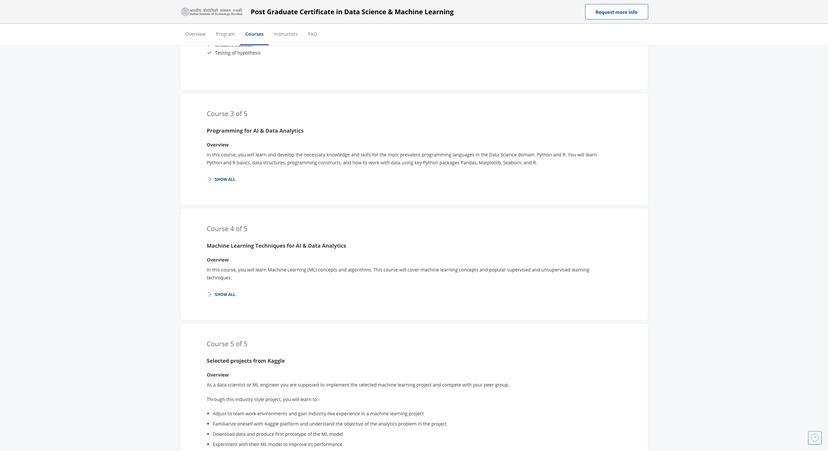Task type: locate. For each thing, give the bounding box(es) containing it.
of
[[232, 50, 236, 56], [236, 109, 242, 118], [236, 224, 242, 233], [236, 340, 242, 348], [365, 421, 369, 427], [308, 431, 312, 438]]

1 horizontal spatial work
[[369, 160, 380, 166]]

list containing adjust to team work environments and gain industry-like experience in a machine learning project
[[210, 410, 510, 451]]

0 vertical spatial this
[[212, 152, 220, 158]]

show all down r
[[215, 176, 236, 182]]

learn up the structures,
[[256, 152, 267, 158]]

analytics inside 'list item'
[[379, 421, 397, 427]]

project left the compete
[[417, 382, 432, 388]]

programming up packages on the right
[[422, 152, 452, 158]]

0 horizontal spatial analytics
[[280, 127, 304, 134]]

info
[[629, 8, 638, 15]]

to down skills
[[363, 160, 368, 166]]

experiment with their ml model to improve its performance list item
[[213, 441, 510, 448]]

in for course 3 of 5
[[207, 152, 211, 158]]

0 horizontal spatial learning
[[231, 242, 254, 250]]

the inside list item
[[314, 431, 321, 438]]

course, up techniques.
[[221, 267, 237, 273]]

to
[[282, 10, 286, 16], [363, 160, 368, 166], [321, 382, 325, 388], [228, 411, 232, 417], [284, 441, 288, 448]]

you inside in this course, you will learn machine learning (ml) concepts and algorithms. this course will cover machine learning concepts and popular supervised and unsupervised learning techniques.
[[238, 267, 246, 273]]

statistical up certificate menu element
[[413, 10, 436, 16]]

2 horizontal spatial &
[[388, 7, 393, 16]]

1 vertical spatial programming
[[288, 160, 317, 166]]

2 course from the top
[[207, 224, 229, 233]]

show all for 3
[[215, 176, 236, 182]]

you inside in this course, you will learn and develop the necessary knowledge and skills for the most prevalent programming languages in the data science domain: python and r. you will learn python and r basics, data structures, programming constructs, and how to work with data using key python packages pandas, matplotlib, seaborn, and r.
[[238, 152, 246, 158]]

work up oneself at the left of page
[[246, 411, 256, 417]]

machine up certificate menu element
[[395, 7, 423, 16]]

1 horizontal spatial calculus
[[447, 10, 466, 16]]

machine down machine learning techniques for ai & data analytics
[[268, 267, 287, 273]]

familiarize
[[213, 421, 236, 427]]

the left selected
[[351, 382, 358, 388]]

this up techniques.
[[212, 267, 220, 273]]

learning inside list item
[[390, 411, 408, 417]]

machine inside in this course, you will learn machine learning (ml) concepts and algorithms. this course will cover machine learning concepts and popular supervised and unsupervised learning techniques.
[[268, 267, 287, 273]]

1 horizontal spatial &
[[303, 242, 307, 250]]

machine inside in this course, you will learn machine learning (ml) concepts and algorithms. this course will cover machine learning concepts and popular supervised and unsupervised learning techniques.
[[421, 267, 440, 273]]

selected projects from kaggle
[[207, 357, 285, 365]]

3 course from the top
[[207, 340, 229, 348]]

style
[[255, 396, 265, 403]]

python left r
[[207, 160, 222, 166]]

programming for ai & data analytics
[[207, 127, 304, 134]]

5 right 3
[[244, 109, 248, 118]]

0 vertical spatial course
[[207, 109, 229, 118]]

course,
[[221, 152, 237, 158], [221, 267, 237, 273]]

the right develop
[[296, 152, 303, 158]]

1 all from the top
[[228, 176, 236, 182]]

python
[[537, 152, 553, 158], [207, 160, 222, 166], [424, 160, 439, 166]]

1 concepts from the left
[[318, 267, 338, 273]]

show all button down techniques.
[[204, 289, 238, 300]]

of up its
[[308, 431, 312, 438]]

machine down course 4 of 5
[[207, 242, 230, 250]]

1 horizontal spatial ai
[[296, 242, 302, 250]]

kaggle up engineer
[[268, 357, 285, 365]]

0 vertical spatial a
[[213, 382, 216, 388]]

machine inside list item
[[371, 411, 389, 417]]

the down understand
[[314, 431, 321, 438]]

statistical techniques required to analyze data
[[215, 10, 315, 16]]

understand
[[310, 421, 335, 427]]

list
[[210, 410, 510, 451]]

cover
[[408, 267, 420, 273]]

1 vertical spatial show
[[215, 292, 227, 298]]

1 vertical spatial model
[[269, 441, 282, 448]]

the up matplotlib,
[[481, 152, 488, 158]]

ml down understand
[[322, 431, 328, 438]]

1 vertical spatial in
[[207, 267, 211, 273]]

algorithms
[[244, 34, 268, 40]]

show all
[[215, 176, 236, 182], [215, 292, 236, 298]]

overview up as
[[207, 372, 229, 378]]

1 show from the top
[[215, 176, 227, 182]]

1 vertical spatial analytics
[[322, 242, 347, 250]]

1 course from the top
[[207, 109, 229, 118]]

will
[[247, 152, 255, 158], [578, 152, 585, 158], [247, 267, 255, 273], [400, 267, 407, 273], [292, 396, 300, 403]]

1 vertical spatial course
[[207, 224, 229, 233]]

1 vertical spatial science
[[501, 152, 517, 158]]

in this course, you will learn machine learning (ml) concepts and algorithms. this course will cover machine learning concepts and popular supervised and unsupervised learning techniques.
[[207, 267, 590, 281]]

for inside in this course, you will learn and develop the necessary knowledge and skills for the most prevalent programming languages in the data science domain: python and r. you will learn python and r basics, data structures, programming constructs, and how to work with data using key python packages pandas, matplotlib, seaborn, and r.
[[373, 152, 379, 158]]

and inside 'list item'
[[300, 421, 309, 427]]

2 vertical spatial project
[[432, 421, 447, 427]]

1 horizontal spatial model
[[330, 431, 343, 438]]

model down download data and produce first prototype of the ml model
[[269, 441, 282, 448]]

faq link
[[309, 31, 317, 37]]

statistical and calculus techniques for data analysis and ml
[[413, 10, 552, 16]]

the left most
[[380, 152, 387, 158]]

statistical thinking needed for data analysis
[[215, 18, 309, 24]]

concepts right (ml) at the bottom
[[318, 267, 338, 273]]

this inside in this course, you will learn machine learning (ml) concepts and algorithms. this course will cover machine learning concepts and popular supervised and unsupervised learning techniques.
[[212, 267, 220, 273]]

basics,
[[237, 160, 251, 166]]

2 show all from the top
[[215, 292, 236, 298]]

0 vertical spatial programming
[[422, 152, 452, 158]]

0 vertical spatial show all button
[[204, 173, 238, 185]]

from inside the techniques from multivariable calculus useful in data analytics and machine learning optimization algorithms required in machine learning
[[241, 26, 252, 32]]

work inside in this course, you will learn and develop the necessary knowledge and skills for the most prevalent programming languages in the data science domain: python and r. you will learn python and r basics, data structures, programming constructs, and how to work with data using key python packages pandas, matplotlib, seaborn, and r.
[[369, 160, 380, 166]]

in right "problem"
[[418, 421, 422, 427]]

2 vertical spatial course
[[207, 340, 229, 348]]

in down programming
[[207, 152, 211, 158]]

1 horizontal spatial concepts
[[460, 267, 479, 273]]

in inside in this course, you will learn and develop the necessary knowledge and skills for the most prevalent programming languages in the data science domain: python and r. you will learn python and r basics, data structures, programming constructs, and how to work with data using key python packages pandas, matplotlib, seaborn, and r.
[[476, 152, 480, 158]]

analytics down post graduate certificate in data science & machine learning
[[331, 26, 350, 32]]

with up produce
[[254, 421, 264, 427]]

0 horizontal spatial programming
[[288, 160, 317, 166]]

analytics left "problem"
[[379, 421, 397, 427]]

required up needed
[[262, 10, 281, 16]]

2 vertical spatial this
[[227, 396, 234, 403]]

work inside list item
[[246, 411, 256, 417]]

data right as
[[217, 382, 227, 388]]

analytics
[[331, 26, 350, 32], [379, 421, 397, 427]]

this
[[374, 267, 383, 273]]

the
[[296, 152, 303, 158], [380, 152, 387, 158], [481, 152, 488, 158], [351, 382, 358, 388], [336, 421, 343, 427], [370, 421, 378, 427], [424, 421, 431, 427], [314, 431, 321, 438]]

show
[[215, 176, 227, 182], [215, 292, 227, 298]]

and
[[437, 10, 446, 16], [535, 10, 544, 16], [351, 26, 360, 32], [268, 152, 276, 158], [352, 152, 360, 158], [554, 152, 562, 158], [223, 160, 232, 166], [343, 160, 352, 166], [524, 160, 532, 166], [339, 267, 347, 273], [480, 267, 488, 273], [532, 267, 541, 273], [433, 382, 442, 388], [289, 411, 297, 417], [300, 421, 309, 427], [247, 431, 255, 438]]

project inside 'list item'
[[432, 421, 447, 427]]

1 horizontal spatial learning
[[288, 267, 307, 273]]

science inside in this course, you will learn and develop the necessary knowledge and skills for the most prevalent programming languages in the data science domain: python and r. you will learn python and r basics, data structures, programming constructs, and how to work with data using key python packages pandas, matplotlib, seaborn, and r.
[[501, 152, 517, 158]]

implement
[[326, 382, 350, 388]]

1 vertical spatial show all
[[215, 292, 236, 298]]

0 vertical spatial calculus
[[447, 10, 466, 16]]

with inside experiment with their ml model to improve its performance list item
[[239, 441, 248, 448]]

2 horizontal spatial python
[[537, 152, 553, 158]]

in inside in this course, you will learn and develop the necessary knowledge and skills for the most prevalent programming languages in the data science domain: python and r. you will learn python and r basics, data structures, programming constructs, and how to work with data using key python packages pandas, matplotlib, seaborn, and r.
[[207, 152, 211, 158]]

1 vertical spatial show all button
[[204, 289, 238, 300]]

from right the projects
[[253, 357, 266, 365]]

familiarize oneself with kaggle platform and understand the objective of the analytics problem in the project list item
[[213, 421, 510, 428]]

0 vertical spatial work
[[369, 160, 380, 166]]

course left 4
[[207, 224, 229, 233]]

0 vertical spatial model
[[330, 431, 343, 438]]

machine up the familiarize oneself with kaggle platform and understand the objective of the analytics problem in the project 'list item' at the bottom
[[371, 411, 389, 417]]

overview down indian institute of technology, roorkee image
[[185, 31, 206, 37]]

5 right 4
[[244, 224, 248, 233]]

overview link
[[185, 31, 206, 37]]

1 show all from the top
[[215, 176, 236, 182]]

learning inside in this course, you will learn machine learning (ml) concepts and algorithms. this course will cover machine learning concepts and popular supervised and unsupervised learning techniques.
[[288, 267, 307, 273]]

this inside in this course, you will learn and develop the necessary knowledge and skills for the most prevalent programming languages in the data science domain: python and r. you will learn python and r basics, data structures, programming constructs, and how to work with data using key python packages pandas, matplotlib, seaborn, and r.
[[212, 152, 220, 158]]

0 horizontal spatial work
[[246, 411, 256, 417]]

course left 3
[[207, 109, 229, 118]]

adjust to team work environments and gain industry-like experience in a machine learning project list item
[[213, 410, 510, 417]]

a right as
[[213, 382, 216, 388]]

1 course, from the top
[[221, 152, 237, 158]]

r. left the you
[[563, 152, 567, 158]]

required down multivariable
[[269, 34, 287, 40]]

model down familiarize oneself with kaggle platform and understand the objective of the analytics problem in the project
[[330, 431, 343, 438]]

1 horizontal spatial r.
[[563, 152, 567, 158]]

this down programming
[[212, 152, 220, 158]]

0 vertical spatial analytics
[[331, 26, 350, 32]]

0 horizontal spatial techniques
[[237, 10, 261, 16]]

0 horizontal spatial ai
[[254, 127, 259, 134]]

2 in from the top
[[207, 267, 211, 273]]

and inside the techniques from multivariable calculus useful in data analytics and machine learning optimization algorithms required in machine learning
[[351, 26, 360, 32]]

prevalent
[[400, 152, 421, 158]]

machine down useful
[[294, 34, 312, 40]]

in inside in this course, you will learn machine learning (ml) concepts and algorithms. this course will cover machine learning concepts and popular supervised and unsupervised learning techniques.
[[207, 267, 211, 273]]

overview down programming
[[207, 142, 229, 148]]

2 all from the top
[[228, 292, 236, 298]]

0 horizontal spatial techniques
[[215, 26, 240, 32]]

0 vertical spatial techniques
[[215, 26, 240, 32]]

0 horizontal spatial science
[[362, 7, 387, 16]]

1 vertical spatial all
[[228, 292, 236, 298]]

kaggle down "environments"
[[265, 421, 279, 427]]

overview up techniques.
[[207, 257, 229, 263]]

1 horizontal spatial machine
[[268, 267, 287, 273]]

2 vertical spatial &
[[303, 242, 307, 250]]

0 vertical spatial &
[[388, 7, 393, 16]]

statistical up "program"
[[215, 18, 236, 24]]

0 horizontal spatial model
[[269, 441, 282, 448]]

in up techniques.
[[207, 267, 211, 273]]

project
[[417, 382, 432, 388], [409, 411, 424, 417], [432, 421, 447, 427]]

course
[[384, 267, 398, 273]]

1 horizontal spatial techniques
[[467, 10, 493, 16]]

all down techniques.
[[228, 292, 236, 298]]

project right "problem"
[[432, 421, 447, 427]]

overview for course 3 of 5
[[207, 142, 229, 148]]

0 horizontal spatial analytics
[[331, 26, 350, 32]]

course, inside in this course, you will learn and develop the necessary knowledge and skills for the most prevalent programming languages in the data science domain: python and r. you will learn python and r basics, data structures, programming constructs, and how to work with data using key python packages pandas, matplotlib, seaborn, and r.
[[221, 152, 237, 158]]

python right domain:
[[537, 152, 553, 158]]

concepts left popular
[[460, 267, 479, 273]]

to:-
[[313, 396, 320, 403]]

0 vertical spatial kaggle
[[268, 357, 285, 365]]

2 concepts from the left
[[460, 267, 479, 273]]

1 horizontal spatial analytics
[[322, 242, 347, 250]]

learn right the you
[[586, 152, 597, 158]]

0 horizontal spatial calculus
[[235, 42, 253, 48]]

calculus
[[282, 26, 300, 32]]

2 horizontal spatial learning
[[425, 7, 454, 16]]

popular
[[490, 267, 507, 273]]

to down first
[[284, 441, 288, 448]]

1 in from the top
[[207, 152, 211, 158]]

1 vertical spatial techniques
[[256, 242, 286, 250]]

course, for 3
[[221, 152, 237, 158]]

0 horizontal spatial from
[[241, 26, 252, 32]]

in up the pandas,
[[476, 152, 480, 158]]

course for course 4 of 5
[[207, 224, 229, 233]]

gradient calculus
[[215, 42, 253, 48]]

with down most
[[381, 160, 390, 166]]

1 vertical spatial machine
[[207, 242, 230, 250]]

1 vertical spatial r.
[[534, 160, 538, 166]]

analytics
[[280, 127, 304, 134], [322, 242, 347, 250]]

the right "problem"
[[424, 421, 431, 427]]

course, up r
[[221, 152, 237, 158]]

1 vertical spatial ai
[[296, 242, 302, 250]]

to right supposed
[[321, 382, 325, 388]]

0 vertical spatial show
[[215, 176, 227, 182]]

algorithms.
[[348, 267, 373, 273]]

statistical for statistical techniques required to analyze data
[[215, 10, 236, 16]]

0 vertical spatial show all
[[215, 176, 236, 182]]

2 course, from the top
[[221, 267, 237, 273]]

all
[[228, 176, 236, 182], [228, 292, 236, 298]]

1 vertical spatial kaggle
[[265, 421, 279, 427]]

1 vertical spatial calculus
[[235, 42, 253, 48]]

to inside in this course, you will learn and develop the necessary knowledge and skills for the most prevalent programming languages in the data science domain: python and r. you will learn python and r basics, data structures, programming constructs, and how to work with data using key python packages pandas, matplotlib, seaborn, and r.
[[363, 160, 368, 166]]

learn down machine learning techniques for ai & data analytics
[[256, 267, 267, 273]]

show all button down r
[[204, 173, 238, 185]]

with inside the familiarize oneself with kaggle platform and understand the objective of the analytics problem in the project 'list item'
[[254, 421, 264, 427]]

unsupervised
[[542, 267, 571, 273]]

kaggle inside 'list item'
[[265, 421, 279, 427]]

5 up the selected projects from kaggle
[[244, 340, 248, 348]]

post graduate certificate in data science & machine learning
[[251, 7, 454, 16]]

3
[[231, 109, 234, 118]]

in inside the familiarize oneself with kaggle platform and understand the objective of the analytics problem in the project 'list item'
[[418, 421, 422, 427]]

instructors
[[274, 31, 298, 37]]

request more info
[[596, 8, 638, 15]]

1 horizontal spatial analytics
[[379, 421, 397, 427]]

1 vertical spatial analytics
[[379, 421, 397, 427]]

this for 4
[[212, 267, 220, 273]]

data
[[305, 10, 315, 16], [281, 18, 290, 24], [321, 26, 330, 32], [253, 160, 262, 166], [391, 160, 401, 166], [217, 382, 227, 388], [236, 431, 246, 438]]

peer-
[[484, 382, 496, 388]]

0 vertical spatial all
[[228, 176, 236, 182]]

show all down techniques.
[[215, 292, 236, 298]]

in for course 4 of 5
[[207, 267, 211, 273]]

overview for course 4 of 5
[[207, 257, 229, 263]]

experience
[[337, 411, 360, 417]]

0 vertical spatial in
[[207, 152, 211, 158]]

ml
[[545, 10, 552, 16], [253, 382, 259, 388], [322, 431, 328, 438], [261, 441, 267, 448]]

ml right or
[[253, 382, 259, 388]]

gradient
[[215, 42, 234, 48]]

you
[[238, 152, 246, 158], [238, 267, 246, 273], [281, 382, 289, 388], [283, 396, 291, 403]]

courses
[[246, 31, 264, 37]]

are
[[290, 382, 297, 388]]

2 show from the top
[[215, 292, 227, 298]]

analysis
[[514, 10, 534, 16]]

prototype
[[285, 431, 307, 438]]

in up the familiarize oneself with kaggle platform and understand the objective of the analytics problem in the project 'list item' at the bottom
[[362, 411, 366, 417]]

1 horizontal spatial science
[[501, 152, 517, 158]]

data
[[345, 7, 360, 16], [502, 10, 513, 16], [266, 127, 278, 134], [490, 152, 500, 158], [308, 242, 321, 250]]

course 4 of 5
[[207, 224, 248, 233]]

machine down post graduate certificate in data science & machine learning
[[361, 26, 379, 32]]

1 vertical spatial a
[[367, 411, 369, 417]]

data right faq 'link'
[[321, 26, 330, 32]]

python right key
[[424, 160, 439, 166]]

course, inside in this course, you will learn machine learning (ml) concepts and algorithms. this course will cover machine learning concepts and popular supervised and unsupervised learning techniques.
[[221, 267, 237, 273]]

0 vertical spatial machine
[[395, 7, 423, 16]]

show for 3
[[215, 176, 227, 182]]

1 vertical spatial &
[[260, 127, 264, 134]]

show all button for 4
[[204, 289, 238, 300]]

0 horizontal spatial r.
[[534, 160, 538, 166]]

0 vertical spatial analytics
[[280, 127, 304, 134]]

with left their on the left of page
[[239, 441, 248, 448]]

1 vertical spatial from
[[253, 357, 266, 365]]

of down adjust to team work environments and gain industry-like experience in a machine learning project list item
[[365, 421, 369, 427]]

this for projects
[[227, 396, 234, 403]]

environments
[[258, 411, 288, 417]]

0 horizontal spatial concepts
[[318, 267, 338, 273]]

their
[[250, 441, 260, 448]]

0 vertical spatial science
[[362, 7, 387, 16]]

machine right cover
[[421, 267, 440, 273]]

data down oneself at the left of page
[[236, 431, 246, 438]]

statistical
[[215, 10, 236, 16], [413, 10, 436, 16], [215, 18, 236, 24]]

5
[[244, 109, 248, 118], [244, 224, 248, 233], [231, 340, 234, 348], [244, 340, 248, 348]]

0 vertical spatial from
[[241, 26, 252, 32]]

familiarize oneself with kaggle platform and understand the objective of the analytics problem in the project
[[213, 421, 447, 427]]

statistical up program 'link'
[[215, 10, 236, 16]]

overview for course 5 of 5
[[207, 372, 229, 378]]

adjust to team work environments and gain industry-like experience in a machine learning project
[[213, 411, 424, 417]]

0 vertical spatial course,
[[221, 152, 237, 158]]

project up "problem"
[[409, 411, 424, 417]]

2 vertical spatial machine
[[268, 267, 287, 273]]

work down skills
[[369, 160, 380, 166]]

performance
[[315, 441, 343, 448]]

1 show all button from the top
[[204, 173, 238, 185]]

1 vertical spatial required
[[269, 34, 287, 40]]

1 horizontal spatial programming
[[422, 152, 452, 158]]

domain:
[[518, 152, 536, 158]]

group.
[[496, 382, 510, 388]]

course up selected
[[207, 340, 229, 348]]

a inside list item
[[367, 411, 369, 417]]

overview inside certificate menu element
[[185, 31, 206, 37]]

course for course 3 of 5
[[207, 109, 229, 118]]

1 vertical spatial project
[[409, 411, 424, 417]]

data up analysis
[[305, 10, 315, 16]]

data inside in this course, you will learn and develop the necessary knowledge and skills for the most prevalent programming languages in the data science domain: python and r. you will learn python and r basics, data structures, programming constructs, and how to work with data using key python packages pandas, matplotlib, seaborn, and r.
[[490, 152, 500, 158]]

1 vertical spatial course,
[[221, 267, 237, 273]]

1 vertical spatial this
[[212, 267, 220, 273]]

2 show all button from the top
[[204, 289, 238, 300]]

1 vertical spatial work
[[246, 411, 256, 417]]

this for 3
[[212, 152, 220, 158]]

model
[[330, 431, 343, 438], [269, 441, 282, 448]]

1 horizontal spatial a
[[367, 411, 369, 417]]

programming down "necessary"
[[288, 160, 317, 166]]

of down gradient calculus
[[232, 50, 236, 56]]

this left industry
[[227, 396, 234, 403]]

selected
[[207, 357, 229, 365]]

2 vertical spatial learning
[[288, 267, 307, 273]]

improve
[[289, 441, 307, 448]]



Task type: vqa. For each thing, say whether or not it's contained in the screenshot.
Techniques in the Techniques From Multivariable Calculus Useful In Data Analytics And Machine Learning Optimization Algorithms Required In Machine Learning
yes



Task type: describe. For each thing, give the bounding box(es) containing it.
to left team
[[228, 411, 232, 417]]

problem
[[399, 421, 417, 427]]

course 3 of 5
[[207, 109, 248, 118]]

structures,
[[263, 160, 286, 166]]

1 horizontal spatial techniques
[[256, 242, 286, 250]]

request more info button
[[586, 4, 649, 20]]

graduate
[[267, 7, 298, 16]]

of right 4
[[236, 224, 242, 233]]

with left your
[[463, 382, 472, 388]]

in this course, you will learn and develop the necessary knowledge and skills for the most prevalent programming languages in the data science domain: python and r. you will learn python and r basics, data structures, programming constructs, and how to work with data using key python packages pandas, matplotlib, seaborn, and r.
[[207, 152, 597, 166]]

0 vertical spatial required
[[262, 10, 281, 16]]

useful
[[301, 26, 314, 32]]

its
[[308, 441, 313, 448]]

analysis
[[292, 18, 309, 24]]

thinking
[[237, 18, 254, 24]]

projects
[[231, 357, 252, 365]]

supposed
[[298, 382, 319, 388]]

in right useful
[[315, 26, 319, 32]]

matplotlib,
[[479, 160, 503, 166]]

download
[[213, 431, 235, 438]]

constructs,
[[319, 160, 342, 166]]

objective
[[344, 421, 364, 427]]

using
[[402, 160, 414, 166]]

indian institute of technology, roorkee image
[[180, 6, 243, 17]]

0 horizontal spatial a
[[213, 382, 216, 388]]

4
[[231, 224, 234, 233]]

certificate menu element
[[180, 24, 649, 45]]

optimization
[[215, 34, 243, 40]]

pandas,
[[461, 160, 478, 166]]

statistical for statistical and calculus techniques for data analysis and ml
[[413, 10, 436, 16]]

seaborn,
[[504, 160, 523, 166]]

experiment with their ml model to improve its performance
[[213, 441, 343, 448]]

testing
[[215, 50, 231, 56]]

course, for 4
[[221, 267, 237, 273]]

data up calculus
[[281, 18, 290, 24]]

0 vertical spatial project
[[417, 382, 432, 388]]

of inside list item
[[308, 431, 312, 438]]

engineer
[[261, 382, 280, 388]]

team
[[233, 411, 245, 417]]

analyze
[[288, 10, 304, 16]]

0 vertical spatial ai
[[254, 127, 259, 134]]

1 vertical spatial learning
[[231, 242, 254, 250]]

show for 4
[[215, 292, 227, 298]]

develop
[[278, 152, 295, 158]]

adjust
[[213, 411, 227, 417]]

ml right their on the left of page
[[261, 441, 267, 448]]

download data and produce first prototype of the ml model list item
[[213, 431, 510, 438]]

to left analyze
[[282, 10, 286, 16]]

hypothesis
[[238, 50, 261, 56]]

skills
[[361, 152, 371, 158]]

the down experience
[[336, 421, 343, 427]]

the down adjust to team work environments and gain industry-like experience in a machine learning project list item
[[370, 421, 378, 427]]

post
[[251, 7, 265, 16]]

needed
[[256, 18, 272, 24]]

courses link
[[246, 31, 264, 37]]

project inside adjust to team work environments and gain industry-like experience in a machine learning project list item
[[409, 411, 424, 417]]

through
[[207, 396, 225, 403]]

5 for course 5 of 5
[[244, 340, 248, 348]]

download data and produce first prototype of the ml model
[[213, 431, 343, 438]]

knowledge
[[327, 152, 350, 158]]

machine right selected
[[378, 382, 397, 388]]

oneself
[[237, 421, 253, 427]]

in right certificate on the left top of the page
[[336, 7, 343, 16]]

produce
[[256, 431, 274, 438]]

how
[[353, 160, 362, 166]]

first
[[276, 431, 284, 438]]

instructors link
[[274, 31, 298, 37]]

5 up the projects
[[231, 340, 234, 348]]

in inside adjust to team work environments and gain industry-like experience in a machine learning project list item
[[362, 411, 366, 417]]

learn left to:-
[[301, 396, 312, 403]]

0 horizontal spatial &
[[260, 127, 264, 134]]

0 horizontal spatial machine
[[207, 242, 230, 250]]

of up the projects
[[236, 340, 242, 348]]

of inside 'list item'
[[365, 421, 369, 427]]

kaggle for from
[[268, 357, 285, 365]]

(ml)
[[308, 267, 317, 273]]

course for course 5 of 5
[[207, 340, 229, 348]]

through this industry style project, you will learn to:-
[[207, 396, 320, 403]]

you
[[569, 152, 577, 158]]

with inside in this course, you will learn and develop the necessary knowledge and skills for the most prevalent programming languages in the data science domain: python and r. you will learn python and r basics, data structures, programming constructs, and how to work with data using key python packages pandas, matplotlib, seaborn, and r.
[[381, 160, 390, 166]]

in down calculus
[[289, 34, 293, 40]]

data inside list item
[[236, 431, 246, 438]]

data inside the techniques from multivariable calculus useful in data analytics and machine learning optimization algorithms required in machine learning
[[321, 26, 330, 32]]

ml right "analysis"
[[545, 10, 552, 16]]

faq
[[309, 31, 317, 37]]

1 techniques from the left
[[237, 10, 261, 16]]

programming
[[207, 127, 243, 134]]

r
[[233, 160, 236, 166]]

selected
[[359, 382, 377, 388]]

languages
[[453, 152, 475, 158]]

all for 3
[[228, 176, 236, 182]]

data down most
[[391, 160, 401, 166]]

help center image
[[812, 434, 820, 442]]

0 horizontal spatial python
[[207, 160, 222, 166]]

all for 4
[[228, 292, 236, 298]]

program link
[[216, 31, 235, 37]]

course 5 of 5
[[207, 340, 248, 348]]

techniques inside the techniques from multivariable calculus useful in data analytics and machine learning optimization algorithms required in machine learning
[[215, 26, 240, 32]]

2 horizontal spatial machine
[[395, 7, 423, 16]]

statistical for statistical thinking needed for data analysis
[[215, 18, 236, 24]]

as a data scientist or ml engineer you are supposed to implement the selected machine learning project and compete with your peer-group.
[[207, 382, 510, 388]]

1 horizontal spatial python
[[424, 160, 439, 166]]

like
[[328, 411, 335, 417]]

1 horizontal spatial from
[[253, 357, 266, 365]]

show all button for 3
[[204, 173, 238, 185]]

scientist
[[228, 382, 246, 388]]

0 vertical spatial learning
[[425, 7, 454, 16]]

model inside download data and produce first prototype of the ml model list item
[[330, 431, 343, 438]]

model inside experiment with their ml model to improve its performance list item
[[269, 441, 282, 448]]

analytics inside the techniques from multivariable calculus useful in data analytics and machine learning optimization algorithms required in machine learning
[[331, 26, 350, 32]]

data right basics,
[[253, 160, 262, 166]]

2 techniques from the left
[[467, 10, 493, 16]]

machine learning techniques for ai & data analytics
[[207, 242, 347, 250]]

most
[[388, 152, 399, 158]]

your
[[473, 382, 483, 388]]

industry-
[[309, 411, 328, 417]]

show all for 4
[[215, 292, 236, 298]]

packages
[[440, 160, 460, 166]]

required inside the techniques from multivariable calculus useful in data analytics and machine learning optimization algorithms required in machine learning
[[269, 34, 287, 40]]

platform
[[280, 421, 299, 427]]

techniques.
[[207, 275, 232, 281]]

of right 3
[[236, 109, 242, 118]]

or
[[247, 382, 252, 388]]

multivariable
[[253, 26, 281, 32]]

learn inside in this course, you will learn machine learning (ml) concepts and algorithms. this course will cover machine learning concepts and popular supervised and unsupervised learning techniques.
[[256, 267, 267, 273]]

as
[[207, 382, 212, 388]]

certificate
[[300, 7, 335, 16]]

5 for course 4 of 5
[[244, 224, 248, 233]]

project,
[[266, 396, 282, 403]]

compete
[[443, 382, 462, 388]]

industry
[[236, 396, 253, 403]]

0 vertical spatial r.
[[563, 152, 567, 158]]

kaggle for with
[[265, 421, 279, 427]]

5 for course 3 of 5
[[244, 109, 248, 118]]



